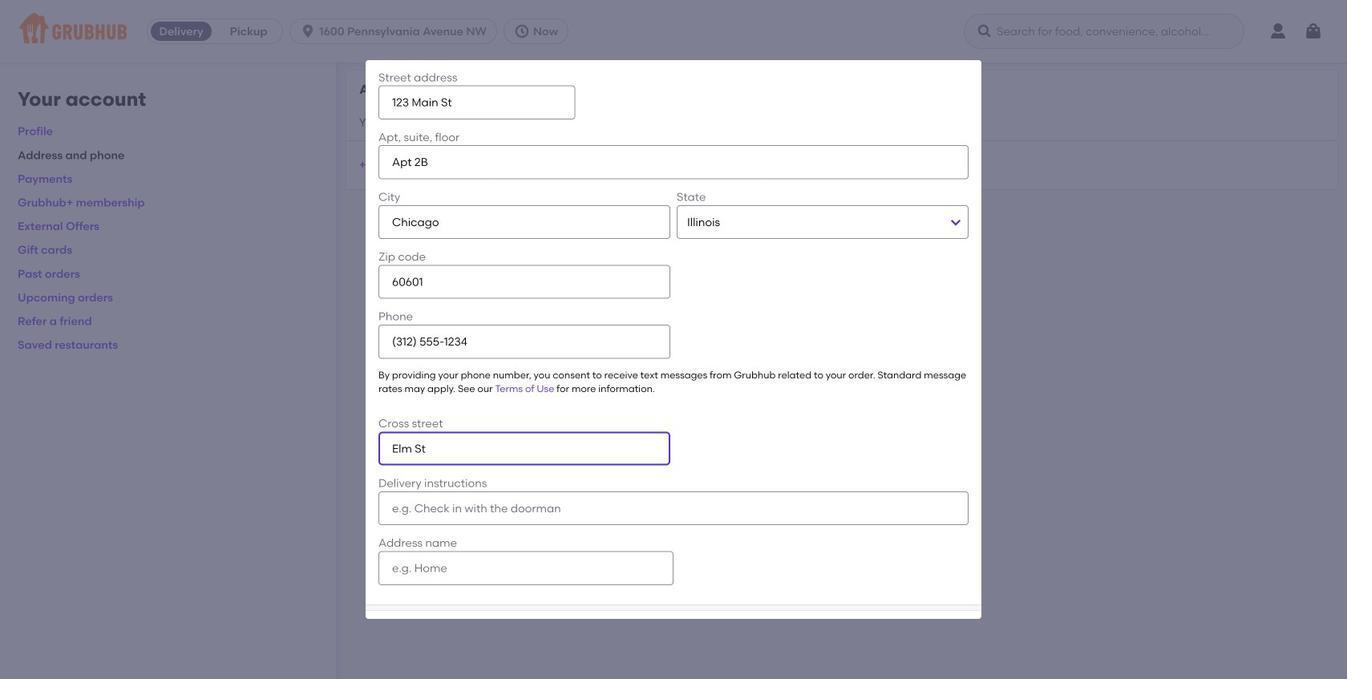 Task type: describe. For each thing, give the bounding box(es) containing it.
e.g. New York text field
[[379, 205, 671, 239]]

main navigation navigation
[[0, 0, 1347, 63]]

2 svg image from the left
[[977, 23, 993, 39]]

e.g. 10018 telephone field
[[379, 265, 671, 299]]

e.g. Check in with the doorman text field
[[379, 492, 969, 526]]



Task type: locate. For each thing, give the bounding box(es) containing it.
0 horizontal spatial svg image
[[300, 23, 316, 39]]

svg image
[[1304, 22, 1323, 41], [514, 23, 530, 39]]

e.g. (555) 555-1212 telephone field
[[379, 325, 671, 359]]

e.g. Home text field
[[379, 551, 674, 585]]

1 horizontal spatial svg image
[[1304, 22, 1323, 41]]

Main Street and Second Avenue text field
[[379, 432, 671, 466]]

svg image
[[300, 23, 316, 39], [977, 23, 993, 39]]

1 svg image from the left
[[300, 23, 316, 39]]

0 horizontal spatial svg image
[[514, 23, 530, 39]]

e.g. 555 Main St text field
[[379, 85, 575, 119]]

e.g. 15F text field
[[379, 145, 969, 179]]

1 horizontal spatial svg image
[[977, 23, 993, 39]]



Task type: vqa. For each thing, say whether or not it's contained in the screenshot.
'wasabi'
no



